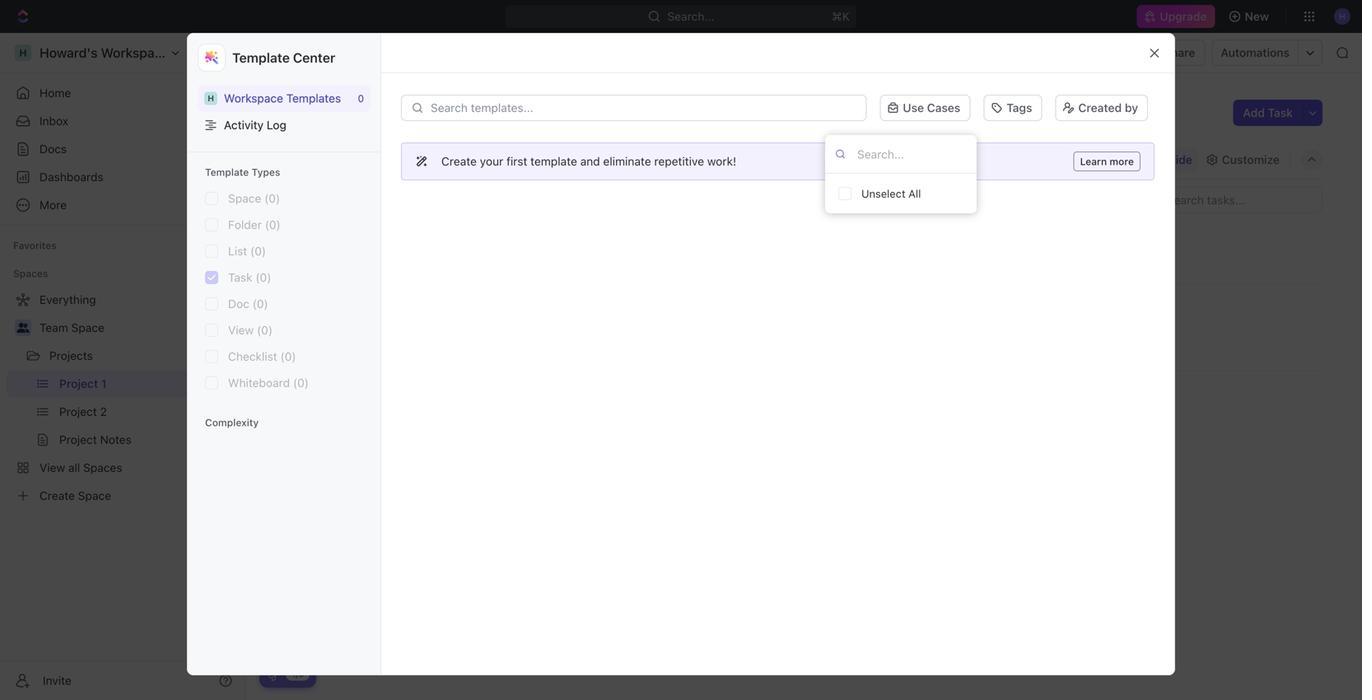 Task type: vqa. For each thing, say whether or not it's contained in the screenshot.
+ +
no



Task type: locate. For each thing, give the bounding box(es) containing it.
1 horizontal spatial team space
[[277, 46, 342, 59]]

1 horizontal spatial doc
[[483, 129, 505, 142]]

1 horizontal spatial add task
[[1244, 106, 1294, 119]]

1 horizontal spatial list
[[370, 153, 390, 166]]

your
[[480, 155, 504, 168]]

hide inside dropdown button
[[1168, 153, 1193, 166]]

(0) for doc (0)
[[253, 297, 268, 311]]

add task for the right add task button
[[1244, 106, 1294, 119]]

table link
[[557, 148, 590, 171]]

team space link
[[256, 43, 346, 63], [40, 315, 236, 341]]

doc up your
[[483, 129, 505, 142]]

task (0)
[[228, 271, 271, 284]]

0 horizontal spatial doc
[[228, 297, 250, 311]]

favorites button
[[7, 236, 63, 255]]

template up workspace
[[232, 50, 290, 66]]

space right user group icon
[[71, 321, 105, 335]]

space up the "templates"
[[309, 46, 342, 59]]

hide inside button
[[855, 194, 877, 206]]

templates
[[286, 91, 341, 105]]

howard's workspace, , element
[[204, 92, 218, 105]]

(0) down types in the top left of the page
[[265, 192, 280, 205]]

automations button
[[1213, 40, 1299, 65]]

list (0)
[[228, 244, 266, 258]]

1 vertical spatial team
[[40, 321, 68, 335]]

team space inside sidebar 'navigation'
[[40, 321, 105, 335]]

calendar
[[420, 153, 469, 166]]

Search tasks... text field
[[1158, 187, 1323, 212]]

2 horizontal spatial space
[[309, 46, 342, 59]]

(0) right view
[[257, 323, 273, 337]]

tree inside sidebar 'navigation'
[[7, 287, 239, 509]]

space down template types
[[228, 192, 261, 205]]

gantt
[[500, 153, 530, 166]]

team
[[277, 46, 306, 59], [40, 321, 68, 335]]

chat button
[[596, 116, 622, 155]]

projects
[[376, 46, 420, 59], [49, 349, 93, 363]]

whiteboard
[[642, 129, 706, 142], [228, 376, 290, 390]]

hide right the more
[[1168, 153, 1193, 166]]

template for template center
[[232, 50, 290, 66]]

0 horizontal spatial projects
[[49, 349, 93, 363]]

1 horizontal spatial team
[[277, 46, 306, 59]]

0 vertical spatial team space
[[277, 46, 342, 59]]

1 horizontal spatial hide
[[1168, 153, 1193, 166]]

Search... text field
[[858, 142, 969, 166]]

favorites
[[13, 240, 57, 251]]

0
[[358, 92, 364, 104]]

doc (0)
[[228, 297, 268, 311]]

folder
[[228, 218, 262, 232]]

1 horizontal spatial add
[[1244, 106, 1266, 119]]

inbox link
[[7, 108, 239, 134]]

1 vertical spatial team space link
[[40, 315, 236, 341]]

template
[[232, 50, 290, 66], [205, 166, 249, 178]]

folder (0)
[[228, 218, 281, 232]]

0 vertical spatial add
[[1244, 106, 1266, 119]]

(0)
[[265, 192, 280, 205], [265, 218, 281, 232], [250, 244, 266, 258], [256, 271, 271, 284], [253, 297, 268, 311], [257, 323, 273, 337], [281, 350, 296, 363], [293, 376, 309, 390]]

spaces
[[13, 268, 48, 279]]

whiteboard (0)
[[228, 376, 309, 390]]

0 vertical spatial list
[[370, 153, 390, 166]]

(0) up whiteboard (0)
[[281, 350, 296, 363]]

1 vertical spatial team space
[[40, 321, 105, 335]]

1 vertical spatial doc
[[228, 297, 250, 311]]

0 horizontal spatial projects link
[[49, 343, 193, 369]]

space
[[309, 46, 342, 59], [228, 192, 261, 205], [71, 321, 105, 335]]

1 vertical spatial add
[[332, 378, 353, 392]]

add task for left add task button
[[332, 378, 381, 392]]

upgrade
[[1160, 9, 1208, 23]]

add task
[[1244, 106, 1294, 119], [332, 378, 381, 392]]

inbox
[[40, 114, 68, 128]]

(0) down folder (0)
[[250, 244, 266, 258]]

team space right user group image
[[277, 46, 342, 59]]

search
[[1102, 153, 1140, 166]]

0 vertical spatial team space link
[[256, 43, 346, 63]]

1 vertical spatial space
[[228, 192, 261, 205]]

view (0)
[[228, 323, 273, 337]]

reminder button
[[525, 116, 577, 155]]

list down 1
[[370, 153, 390, 166]]

0 horizontal spatial hide
[[855, 194, 877, 206]]

use
[[903, 101, 925, 115]]

0 horizontal spatial space
[[71, 321, 105, 335]]

template
[[531, 155, 578, 168]]

0 horizontal spatial team
[[40, 321, 68, 335]]

dashboards
[[40, 170, 104, 184]]

task button
[[438, 116, 463, 155]]

customize
[[1223, 153, 1280, 166]]

1 vertical spatial hide
[[855, 194, 877, 206]]

add
[[1244, 106, 1266, 119], [332, 378, 353, 392]]

Search templates... text field
[[431, 101, 857, 115]]

team right user group image
[[277, 46, 306, 59]]

1 vertical spatial whiteboard
[[228, 376, 290, 390]]

hide
[[1168, 153, 1193, 166], [855, 194, 877, 206]]

2 vertical spatial space
[[71, 321, 105, 335]]

task
[[1269, 106, 1294, 119], [438, 129, 463, 142], [228, 271, 253, 284], [356, 378, 381, 392]]

0 vertical spatial template
[[232, 50, 290, 66]]

hide left the all
[[855, 194, 877, 206]]

doc inside dialog
[[483, 129, 505, 142]]

(0) for view (0)
[[257, 323, 273, 337]]

0 horizontal spatial list
[[228, 244, 247, 258]]

dialog
[[418, 115, 945, 378]]

template up space (0)
[[205, 166, 249, 178]]

0 vertical spatial projects
[[376, 46, 420, 59]]

search...
[[668, 9, 715, 23]]

0 vertical spatial add task button
[[1234, 100, 1304, 126]]

cases
[[928, 101, 961, 115]]

(0) for checklist (0)
[[281, 350, 296, 363]]

team space
[[277, 46, 342, 59], [40, 321, 105, 335]]

list down folder
[[228, 244, 247, 258]]

1 horizontal spatial projects
[[376, 46, 420, 59]]

1 vertical spatial template
[[205, 166, 249, 178]]

board link
[[304, 148, 340, 171]]

team right user group icon
[[40, 321, 68, 335]]

doc up view
[[228, 297, 250, 311]]

dialog containing task
[[418, 115, 945, 378]]

hide button
[[849, 190, 884, 210]]

1 horizontal spatial whiteboard
[[642, 129, 706, 142]]

1 vertical spatial projects link
[[49, 343, 193, 369]]

0 horizontal spatial team space link
[[40, 315, 236, 341]]

task inside dialog
[[438, 129, 463, 142]]

space (0)
[[228, 192, 280, 205]]

(0) for whiteboard (0)
[[293, 376, 309, 390]]

board
[[307, 153, 340, 166]]

1 vertical spatial add task button
[[325, 375, 387, 395]]

repetitive
[[655, 155, 705, 168]]

0 horizontal spatial team space
[[40, 321, 105, 335]]

0 horizontal spatial add task
[[332, 378, 381, 392]]

whiteboard up repetitive
[[642, 129, 706, 142]]

(0) for task (0)
[[256, 271, 271, 284]]

list
[[370, 153, 390, 166], [228, 244, 247, 258]]

home link
[[7, 80, 239, 106]]

(0) up doc (0)
[[256, 271, 271, 284]]

1 vertical spatial list
[[228, 244, 247, 258]]

projects inside sidebar 'navigation'
[[49, 349, 93, 363]]

doc
[[483, 129, 505, 142], [228, 297, 250, 311]]

1 horizontal spatial add task button
[[1234, 100, 1304, 126]]

team space right user group icon
[[40, 321, 105, 335]]

1 vertical spatial projects
[[49, 349, 93, 363]]

complexity
[[205, 417, 259, 429]]

(0) right folder
[[265, 218, 281, 232]]

0 vertical spatial add task
[[1244, 106, 1294, 119]]

eliminate
[[604, 155, 652, 168]]

checklist
[[228, 350, 277, 363]]

doc for doc (0)
[[228, 297, 250, 311]]

add right whiteboard (0)
[[332, 378, 353, 392]]

whiteboard inside dialog
[[642, 129, 706, 142]]

0 horizontal spatial add task button
[[325, 375, 387, 395]]

0 vertical spatial hide
[[1168, 153, 1193, 166]]

add up customize
[[1244, 106, 1266, 119]]

tree containing team space
[[7, 287, 239, 509]]

tree
[[7, 287, 239, 509]]

1 vertical spatial add task
[[332, 378, 381, 392]]

learn
[[1081, 156, 1108, 167]]

customize button
[[1201, 148, 1285, 171]]

projects link inside sidebar 'navigation'
[[49, 343, 193, 369]]

0 vertical spatial whiteboard
[[642, 129, 706, 142]]

activity
[[224, 118, 264, 132]]

0 vertical spatial projects link
[[356, 43, 424, 63]]

whiteboard for whiteboard
[[642, 129, 706, 142]]

1 horizontal spatial space
[[228, 192, 261, 205]]

0 horizontal spatial whiteboard
[[228, 376, 290, 390]]

(0) up the 'view (0)'
[[253, 297, 268, 311]]

use cases
[[903, 101, 961, 115]]

unselect all button
[[832, 180, 971, 207]]

0 vertical spatial doc
[[483, 129, 505, 142]]

whiteboard down 'checklist (0)'
[[228, 376, 290, 390]]

checklist (0)
[[228, 350, 296, 363]]

(0) down 'checklist (0)'
[[293, 376, 309, 390]]

docs
[[40, 142, 67, 156]]



Task type: describe. For each thing, give the bounding box(es) containing it.
new button
[[1222, 3, 1280, 30]]

upgrade link
[[1137, 5, 1216, 28]]

view
[[228, 323, 254, 337]]

⌘k
[[832, 9, 850, 23]]

list link
[[367, 148, 390, 171]]

(0) for list (0)
[[250, 244, 266, 258]]

template for template types
[[205, 166, 249, 178]]

space inside tree
[[71, 321, 105, 335]]

(0) for space (0)
[[265, 192, 280, 205]]

onboarding checklist button element
[[266, 668, 279, 681]]

share
[[1164, 46, 1196, 59]]

calendar link
[[417, 148, 469, 171]]

1
[[365, 98, 376, 126]]

and
[[581, 155, 600, 168]]

activity log
[[224, 118, 287, 132]]

onboarding checklist button image
[[266, 668, 279, 681]]

reminder
[[525, 129, 577, 142]]

home
[[40, 86, 71, 100]]

list for list (0)
[[228, 244, 247, 258]]

h
[[208, 94, 214, 103]]

user group image
[[17, 323, 29, 333]]

1 horizontal spatial team space link
[[256, 43, 346, 63]]

whiteboard button
[[642, 116, 706, 155]]

1/5
[[292, 670, 304, 679]]

invite
[[43, 674, 72, 688]]

new
[[1246, 9, 1270, 23]]

workspace
[[224, 91, 283, 105]]

types
[[252, 166, 280, 178]]

0 vertical spatial team
[[277, 46, 306, 59]]

0 vertical spatial space
[[309, 46, 342, 59]]

whiteboard for whiteboard (0)
[[228, 376, 290, 390]]

(0) for folder (0)
[[265, 218, 281, 232]]

all
[[909, 187, 921, 200]]

list for list
[[370, 153, 390, 166]]

sidebar navigation
[[0, 33, 246, 700]]

search button
[[1080, 148, 1145, 171]]

learn more link
[[1074, 152, 1141, 171]]

workspace templates
[[224, 91, 341, 105]]

work!
[[708, 155, 737, 168]]

user group image
[[262, 49, 272, 57]]

share button
[[1155, 40, 1206, 66]]

first
[[507, 155, 528, 168]]

template types
[[205, 166, 280, 178]]

create
[[442, 155, 477, 168]]

1 horizontal spatial projects link
[[356, 43, 424, 63]]

chat
[[596, 129, 622, 142]]

automations
[[1222, 46, 1290, 59]]

project 1
[[286, 98, 381, 126]]

table
[[561, 153, 590, 166]]

team inside tree
[[40, 321, 68, 335]]

dashboards link
[[7, 164, 239, 190]]

docs link
[[7, 136, 239, 162]]

hide button
[[1148, 148, 1198, 171]]

0 horizontal spatial add
[[332, 378, 353, 392]]

Task Name text field
[[438, 205, 928, 225]]

more
[[1110, 156, 1135, 167]]

log
[[267, 118, 287, 132]]

doc button
[[483, 116, 505, 155]]

center
[[293, 50, 336, 66]]

template center
[[232, 50, 336, 66]]

use cases button
[[874, 93, 977, 123]]

gantt link
[[497, 148, 530, 171]]

doc for doc
[[483, 129, 505, 142]]

unselect all
[[862, 187, 921, 200]]

unselect
[[862, 187, 906, 200]]

learn more
[[1081, 156, 1135, 167]]

create your first template and eliminate repetitive work!
[[442, 155, 737, 168]]

activity log button
[[198, 112, 371, 138]]

use cases button
[[880, 95, 971, 121]]

project
[[286, 98, 360, 126]]



